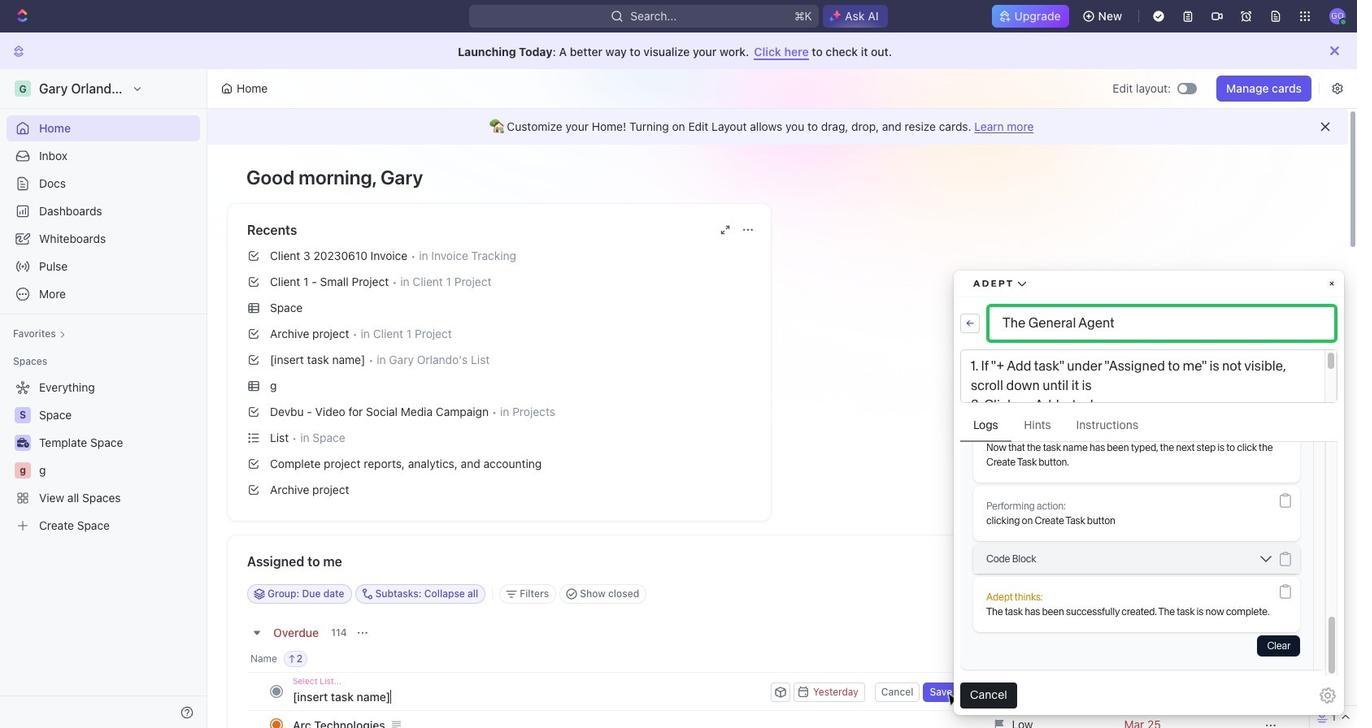 Task type: vqa. For each thing, say whether or not it's contained in the screenshot.
tree at the bottom inside the Sidebar Navigation
no



Task type: describe. For each thing, give the bounding box(es) containing it.
business time image
[[17, 438, 29, 448]]

space, , element
[[15, 408, 31, 424]]

Search tasks... text field
[[1082, 582, 1245, 607]]

gary orlando's workspace, , element
[[15, 81, 31, 97]]



Task type: locate. For each thing, give the bounding box(es) containing it.
tree inside sidebar navigation
[[7, 375, 200, 539]]

alert
[[207, 109, 1349, 145]]

g, , element
[[15, 463, 31, 479]]

Task name or type '/' for commands text field
[[293, 684, 768, 710]]

tree
[[7, 375, 200, 539]]

sidebar navigation
[[0, 69, 211, 729]]



